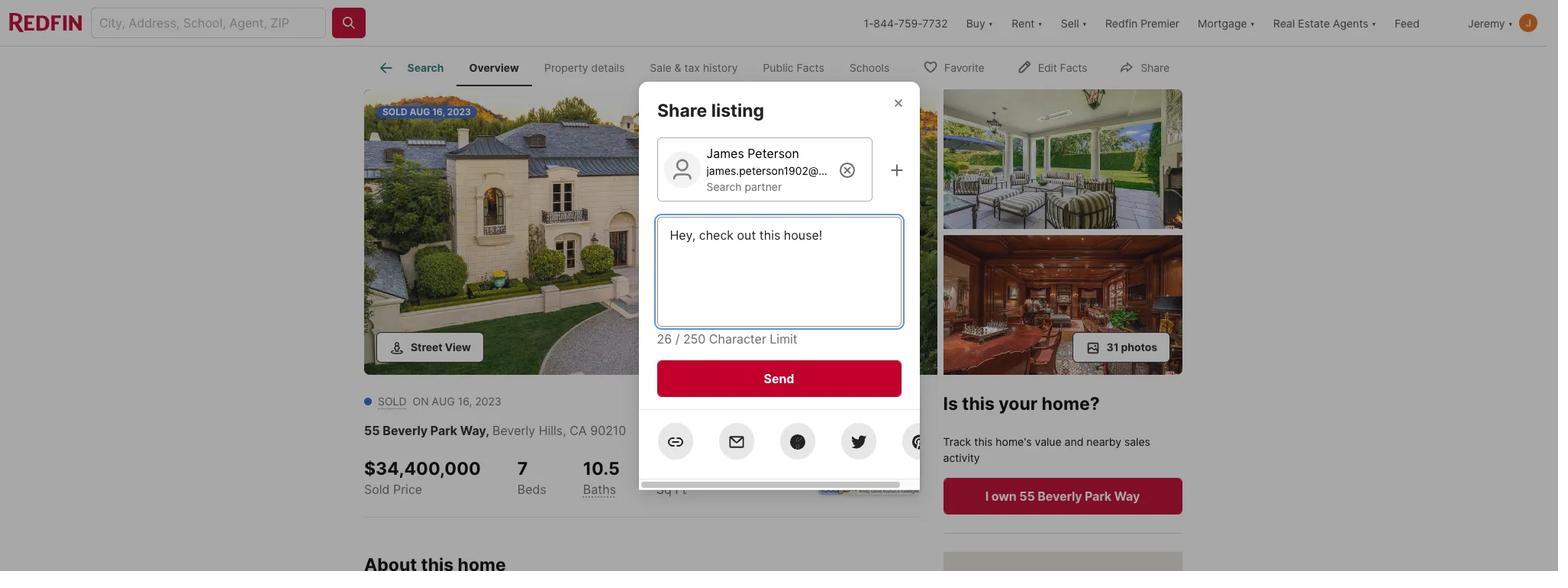Task type: locate. For each thing, give the bounding box(es) containing it.
2023
[[447, 106, 471, 118], [475, 395, 502, 408]]

beverly
[[383, 423, 428, 438], [493, 423, 535, 438], [1038, 489, 1083, 504]]

1 horizontal spatial share
[[1141, 61, 1170, 74]]

, left ca
[[563, 423, 566, 438]]

31
[[1107, 341, 1119, 354]]

peterson
[[748, 145, 800, 161]]

hills
[[539, 423, 563, 438]]

0 vertical spatial 2023
[[447, 106, 471, 118]]

1 vertical spatial this
[[975, 435, 993, 448]]

1 horizontal spatial 16,
[[458, 395, 472, 408]]

price
[[393, 482, 422, 497]]

1 horizontal spatial aug
[[432, 395, 455, 408]]

tax
[[685, 61, 700, 74]]

baths
[[583, 482, 616, 497]]

aug right on
[[432, 395, 455, 408]]

this right 'is'
[[963, 393, 995, 415]]

public facts
[[763, 61, 825, 74]]

home?
[[1042, 393, 1101, 415]]

street
[[411, 341, 443, 354]]

this
[[963, 393, 995, 415], [975, 435, 993, 448]]

1 vertical spatial share
[[657, 100, 707, 121]]

james.peterson1902@gmail.com
[[707, 164, 870, 177]]

,
[[486, 423, 490, 438], [563, 423, 566, 438]]

sale & tax history tab
[[637, 50, 751, 86]]

844-
[[874, 16, 899, 29]]

0 horizontal spatial beverly
[[383, 423, 428, 438]]

facts right edit
[[1060, 61, 1088, 74]]

way down sales
[[1115, 489, 1141, 504]]

search
[[407, 61, 444, 74], [707, 180, 742, 193]]

aug
[[410, 106, 430, 118], [432, 395, 455, 408]]

search link
[[377, 59, 444, 77]]

submit search image
[[341, 15, 357, 31]]

beverly left hills
[[493, 423, 535, 438]]

55 beverly park way, beverly hills, ca 90210 image
[[364, 89, 938, 375], [944, 89, 1183, 229], [944, 235, 1183, 375]]

street view
[[411, 341, 471, 354]]

share inside share button
[[1141, 61, 1170, 74]]

track this home's value and nearby sales activity
[[944, 435, 1151, 464]]

55 right own
[[1020, 489, 1036, 504]]

31 photos
[[1107, 341, 1158, 354]]

baths link
[[583, 482, 616, 497]]

way
[[460, 423, 486, 438], [1115, 489, 1141, 504]]

1 horizontal spatial search
[[707, 180, 742, 193]]

0 horizontal spatial way
[[460, 423, 486, 438]]

character
[[709, 331, 767, 346]]

aug down search link
[[410, 106, 430, 118]]

this right track
[[975, 435, 993, 448]]

1 vertical spatial way
[[1115, 489, 1141, 504]]

park inside button
[[1086, 489, 1112, 504]]

0 horizontal spatial aug
[[410, 106, 430, 118]]

limit
[[770, 331, 798, 346]]

share down the &
[[657, 100, 707, 121]]

sold down search link
[[383, 106, 408, 118]]

1 horizontal spatial park
[[1086, 489, 1112, 504]]

14,239 sq ft
[[657, 458, 716, 497]]

beds
[[518, 482, 547, 497]]

tab list
[[364, 47, 915, 86]]

sold on aug 16, 2023
[[378, 395, 502, 408]]

way down sold on aug 16, 2023
[[460, 423, 486, 438]]

is this your home?
[[944, 393, 1101, 415]]

0 horizontal spatial facts
[[797, 61, 825, 74]]

1 horizontal spatial facts
[[1060, 61, 1088, 74]]

1 horizontal spatial ,
[[563, 423, 566, 438]]

redfin premier
[[1106, 16, 1180, 29]]

share down premier
[[1141, 61, 1170, 74]]

share button
[[1107, 51, 1183, 82]]

park down nearby
[[1086, 489, 1112, 504]]

0 horizontal spatial search
[[407, 61, 444, 74]]

share listing
[[657, 100, 764, 121]]

way inside button
[[1115, 489, 1141, 504]]

beverly inside button
[[1038, 489, 1083, 504]]

sold for sold on aug 16, 2023
[[378, 395, 407, 408]]

1 horizontal spatial way
[[1115, 489, 1141, 504]]

0 vertical spatial 16,
[[432, 106, 445, 118]]

nearby
[[1087, 435, 1122, 448]]

facts inside "tab"
[[797, 61, 825, 74]]

16, up 55 beverly park way , beverly hills , ca 90210
[[458, 395, 472, 408]]

beverly down the sold link
[[383, 423, 428, 438]]

share for share listing
[[657, 100, 707, 121]]

facts right public
[[797, 61, 825, 74]]

listing
[[711, 100, 764, 121]]

7732
[[923, 16, 948, 29]]

search up sold aug 16, 2023
[[407, 61, 444, 74]]

0 vertical spatial share
[[1141, 61, 1170, 74]]

property details tab
[[532, 50, 637, 86]]

history
[[703, 61, 738, 74]]

share listing element
[[657, 81, 782, 122]]

7
[[518, 458, 528, 480]]

sold aug 16, 2023 link
[[364, 89, 938, 378]]

share inside the share listing element
[[657, 100, 707, 121]]

sold left on
[[378, 395, 407, 408]]

facts inside button
[[1060, 61, 1088, 74]]

partner
[[745, 180, 782, 193]]

1 vertical spatial park
[[1086, 489, 1112, 504]]

0 horizontal spatial 2023
[[447, 106, 471, 118]]

&
[[675, 61, 682, 74]]

0 vertical spatial 55
[[364, 423, 380, 438]]

park down sold on aug 16, 2023
[[431, 423, 458, 438]]

55 down the sold link
[[364, 423, 380, 438]]

1 vertical spatial sold
[[378, 395, 407, 408]]

16, down search link
[[432, 106, 445, 118]]

facts for edit facts
[[1060, 61, 1088, 74]]

this for your
[[963, 393, 995, 415]]

55
[[364, 423, 380, 438], [1020, 489, 1036, 504]]

1 horizontal spatial 55
[[1020, 489, 1036, 504]]

55 inside button
[[1020, 489, 1036, 504]]

2 horizontal spatial beverly
[[1038, 489, 1083, 504]]

i own 55 beverly park way
[[986, 489, 1141, 504]]

0 vertical spatial search
[[407, 61, 444, 74]]

, down sold on aug 16, 2023
[[486, 423, 490, 438]]

facts
[[1060, 61, 1088, 74], [797, 61, 825, 74]]

feed button
[[1386, 0, 1459, 46]]

view
[[445, 341, 471, 354]]

activity
[[944, 451, 981, 464]]

share
[[1141, 61, 1170, 74], [657, 100, 707, 121]]

1 horizontal spatial 2023
[[475, 395, 502, 408]]

$34,400,000
[[364, 458, 481, 480]]

0 horizontal spatial share
[[657, 100, 707, 121]]

sale & tax history
[[650, 61, 738, 74]]

0 vertical spatial this
[[963, 393, 995, 415]]

sold
[[383, 106, 408, 118], [378, 395, 407, 408]]

james
[[707, 145, 744, 161]]

0 vertical spatial sold
[[383, 106, 408, 118]]

sold for sold aug 16, 2023
[[383, 106, 408, 118]]

16,
[[432, 106, 445, 118], [458, 395, 472, 408]]

public facts tab
[[751, 50, 837, 86]]

beverly down track this home's value and nearby sales activity
[[1038, 489, 1083, 504]]

search down james
[[707, 180, 742, 193]]

0 vertical spatial aug
[[410, 106, 430, 118]]

2023 down the overview tab
[[447, 106, 471, 118]]

favorite button
[[910, 51, 998, 82]]

1 vertical spatial 55
[[1020, 489, 1036, 504]]

sold
[[364, 482, 390, 497]]

10.5
[[583, 458, 620, 480]]

track
[[944, 435, 972, 448]]

2023 up 55 beverly park way , beverly hills , ca 90210
[[475, 395, 502, 408]]

0 vertical spatial park
[[431, 423, 458, 438]]

this inside track this home's value and nearby sales activity
[[975, 435, 993, 448]]

0 horizontal spatial ,
[[486, 423, 490, 438]]

share for share
[[1141, 61, 1170, 74]]

0 horizontal spatial 55
[[364, 423, 380, 438]]

0 vertical spatial way
[[460, 423, 486, 438]]

1 horizontal spatial beverly
[[493, 423, 535, 438]]

1 vertical spatial search
[[707, 180, 742, 193]]



Task type: describe. For each thing, give the bounding box(es) containing it.
i own 55 beverly park way button
[[944, 478, 1183, 515]]

ca
[[570, 423, 587, 438]]

sq
[[657, 482, 672, 497]]

1 vertical spatial 2023
[[475, 395, 502, 408]]

street view button
[[376, 332, 484, 363]]

redfin premier button
[[1097, 0, 1189, 46]]

favorite
[[945, 61, 985, 74]]

search inside 'james peterson james.peterson1902@gmail.com search partner'
[[707, 180, 742, 193]]

schools
[[850, 61, 890, 74]]

250
[[683, 331, 706, 346]]

1 vertical spatial aug
[[432, 395, 455, 408]]

aug inside "sold aug 16, 2023" link
[[410, 106, 430, 118]]

90210
[[590, 423, 626, 438]]

overview
[[469, 61, 519, 74]]

share listing dialog
[[639, 81, 938, 490]]

this for home's
[[975, 435, 993, 448]]

0 horizontal spatial 16,
[[432, 106, 445, 118]]

premier
[[1141, 16, 1180, 29]]

public
[[763, 61, 794, 74]]

1-844-759-7732
[[864, 16, 948, 29]]

Enter your note text field
[[670, 226, 889, 317]]

i
[[986, 489, 989, 504]]

photos
[[1121, 341, 1158, 354]]

26
[[657, 331, 672, 346]]

your
[[999, 393, 1038, 415]]

home's
[[996, 435, 1033, 448]]

value
[[1036, 435, 1062, 448]]

details
[[591, 61, 625, 74]]

user photo image
[[1520, 14, 1538, 32]]

feed
[[1395, 16, 1420, 29]]

ft
[[675, 482, 687, 497]]

7 beds
[[518, 458, 547, 497]]

10.5 baths
[[583, 458, 620, 497]]

2 , from the left
[[563, 423, 566, 438]]

on
[[413, 395, 429, 408]]

james peterson james.peterson1902@gmail.com search partner
[[707, 145, 870, 193]]

1-844-759-7732 link
[[864, 16, 948, 29]]

edit
[[1038, 61, 1057, 74]]

1 vertical spatial 16,
[[458, 395, 472, 408]]

sales
[[1125, 435, 1151, 448]]

facts for public facts
[[797, 61, 825, 74]]

sold aug 16, 2023
[[383, 106, 471, 118]]

own
[[992, 489, 1017, 504]]

schools tab
[[837, 50, 902, 86]]

$34,400,000 sold price
[[364, 458, 481, 497]]

is
[[944, 393, 959, 415]]

overview tab
[[457, 50, 532, 86]]

26 / 250 character limit
[[657, 331, 798, 346]]

edit facts button
[[1004, 51, 1101, 82]]

759-
[[899, 16, 923, 29]]

City, Address, School, Agent, ZIP search field
[[91, 8, 326, 38]]

31 photos button
[[1073, 332, 1171, 363]]

search inside search link
[[407, 61, 444, 74]]

14,239
[[657, 458, 716, 480]]

0 horizontal spatial park
[[431, 423, 458, 438]]

1 , from the left
[[486, 423, 490, 438]]

property details
[[545, 61, 625, 74]]

send
[[764, 371, 794, 386]]

edit facts
[[1038, 61, 1088, 74]]

1-
[[864, 16, 874, 29]]

map entry image
[[819, 393, 920, 495]]

sale
[[650, 61, 672, 74]]

/
[[676, 331, 680, 346]]

and
[[1065, 435, 1084, 448]]

sold link
[[378, 395, 407, 408]]

55 beverly park way , beverly hills , ca 90210
[[364, 423, 626, 438]]

redfin
[[1106, 16, 1138, 29]]

send button
[[657, 360, 901, 397]]

tab list containing search
[[364, 47, 915, 86]]

property
[[545, 61, 588, 74]]



Task type: vqa. For each thing, say whether or not it's contained in the screenshot.


